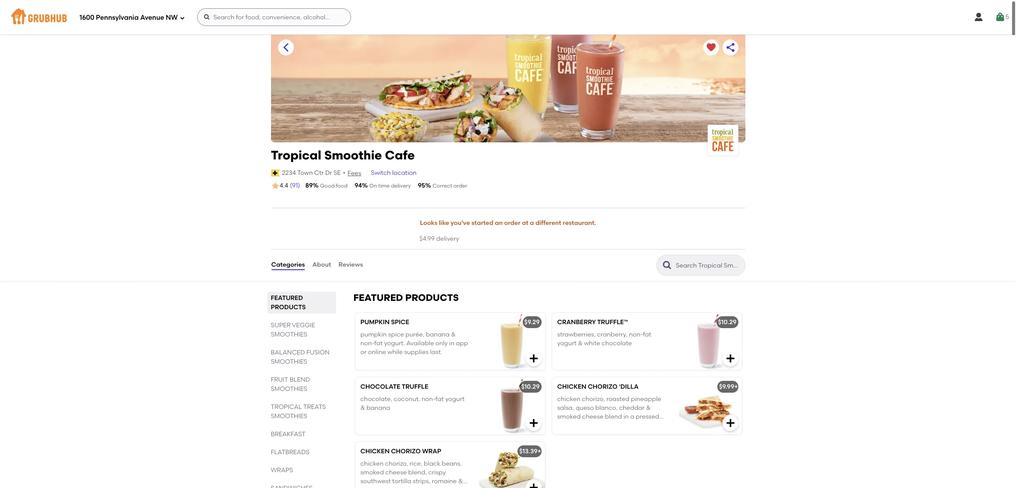 Task type: describe. For each thing, give the bounding box(es) containing it.
truffle™
[[598, 318, 628, 326]]

banana inside chocolate, coconut, non-fat yogurt & banana
[[367, 404, 390, 412]]

5 button
[[995, 9, 1010, 25]]

app
[[456, 340, 468, 347]]

wraps
[[271, 467, 293, 474]]

yogurt for chocolate, coconut, non-fat yogurt & banana
[[446, 396, 465, 403]]

1 vertical spatial a
[[631, 413, 635, 421]]

location
[[392, 169, 417, 177]]

avenue
[[140, 13, 164, 21]]

chicken chorizo 'dilla
[[558, 383, 639, 391]]

strips,
[[413, 478, 431, 485]]

+ for $9.99
[[735, 383, 738, 391]]

side
[[613, 422, 625, 430]]

non- inside pumpkin spice purée, banana & non-fat yogurt. available only in app or online while supplies last.
[[361, 340, 375, 347]]

pennsylvania
[[96, 13, 139, 21]]

avocado
[[385, 487, 412, 488]]

fat for chocolate truffle
[[436, 396, 444, 403]]

like
[[439, 219, 449, 227]]

$13.39 +
[[520, 448, 542, 455]]

tropical
[[271, 403, 302, 411]]

you've
[[451, 219, 470, 227]]

& inside chocolate, coconut, non-fat yogurt & banana
[[361, 404, 365, 412]]

smoked inside chicken chorizo, rice, black beans, smoked cheese blend, crispy southwest tortilla strips, romaine & creamy avocado dressing i
[[361, 469, 384, 477]]

chicken for queso
[[558, 396, 581, 403]]

tropical
[[271, 148, 322, 163]]

1600
[[80, 13, 94, 21]]

tortilla inside chicken chorizo, rice, black beans, smoked cheese blend, crispy southwest tortilla strips, romaine & creamy avocado dressing i
[[392, 478, 412, 485]]

non- for chocolate truffle
[[422, 396, 436, 403]]

creamy
[[361, 487, 383, 488]]

good
[[320, 183, 335, 189]]

flatbreads tab
[[271, 448, 333, 457]]

$9.99 +
[[720, 383, 738, 391]]

featured inside tab
[[271, 294, 303, 302]]

$4.99
[[420, 235, 435, 243]]

1 vertical spatial roasted
[[634, 422, 657, 430]]

romaine
[[432, 478, 457, 485]]

nw
[[166, 13, 178, 21]]

while
[[388, 349, 403, 356]]

correct
[[433, 183, 453, 189]]

chocolate truffle
[[361, 383, 429, 391]]

$9.99
[[720, 383, 735, 391]]

5
[[1006, 13, 1010, 21]]

cheese inside chicken chorizo, rice, black beans, smoked cheese blend, crispy southwest tortilla strips, romaine & creamy avocado dressing i
[[386, 469, 407, 477]]

salsa,
[[558, 404, 575, 412]]

banana inside pumpkin spice purée, banana & non-fat yogurt. available only in app or online while supplies last.
[[426, 331, 450, 338]]

truffle
[[402, 383, 429, 391]]

available
[[407, 340, 434, 347]]

94
[[355, 182, 362, 189]]

wraps tab
[[271, 466, 333, 475]]

Search Tropical Smoothie Cafe  search field
[[675, 261, 743, 270]]

chorizo, for cheese
[[385, 460, 408, 468]]

with
[[593, 422, 606, 430]]

blend
[[290, 376, 310, 384]]

balanced
[[271, 349, 305, 356]]

town
[[297, 169, 313, 177]]

only
[[436, 340, 448, 347]]

1 horizontal spatial featured
[[354, 292, 403, 303]]

svg image down $9.99 +
[[726, 418, 736, 428]]

2234 town ctr dr se
[[282, 169, 341, 177]]

spice
[[388, 331, 404, 338]]

svg image for $9.29
[[529, 353, 539, 364]]

tomato
[[558, 431, 580, 439]]

chorizo for roasted
[[588, 383, 618, 391]]

queso
[[576, 404, 594, 412]]

coconut,
[[394, 396, 420, 403]]

in inside pumpkin spice purée, banana & non-fat yogurt. available only in app or online while supplies last.
[[449, 340, 455, 347]]

reviews
[[339, 261, 363, 269]]

super veggie smoothies tab
[[271, 321, 333, 339]]

chicken for chicken chorizo 'dilla
[[558, 383, 587, 391]]

pumpkin spice purée, banana & non-fat yogurt. available only in app or online while supplies last.
[[361, 331, 468, 356]]

good food
[[320, 183, 348, 189]]

& inside chicken chorizo, rice, black beans, smoked cheese blend, crispy southwest tortilla strips, romaine & creamy avocado dressing i
[[459, 478, 463, 485]]

wrap
[[422, 448, 442, 455]]

0 horizontal spatial delivery
[[391, 183, 411, 189]]

southwest
[[361, 478, 391, 485]]

se
[[334, 169, 341, 177]]

blanco,
[[596, 404, 618, 412]]

dressing
[[413, 487, 438, 488]]

restaurant.
[[563, 219, 596, 227]]

looks like you've started an order at a different restaurant. button
[[420, 214, 597, 233]]

main navigation navigation
[[0, 0, 1017, 34]]

chocolate truffle image
[[479, 377, 545, 435]]

reviews button
[[338, 249, 364, 281]]

smoothies for tropical
[[271, 413, 307, 420]]

cafe
[[385, 148, 415, 163]]

tropical treats smoothies
[[271, 403, 326, 420]]

0 vertical spatial products
[[405, 292, 459, 303]]

2234 town ctr dr se button
[[282, 168, 341, 178]]

pineapple
[[631, 396, 662, 403]]

food
[[336, 183, 348, 189]]

non- for cranberry truffle™
[[629, 331, 643, 338]]

featured products inside tab
[[271, 294, 306, 311]]

blend
[[605, 413, 622, 421]]

smoothies for balanced
[[271, 358, 307, 366]]

fruit
[[271, 376, 288, 384]]

Search for food, convenience, alcohol... search field
[[197, 8, 351, 26]]

a inside button
[[530, 219, 534, 227]]

'dilla
[[619, 383, 639, 391]]

treats
[[304, 403, 326, 411]]

• fees
[[343, 169, 361, 177]]

chocolate,
[[361, 396, 393, 403]]

share icon image
[[726, 42, 736, 53]]

& inside pumpkin spice purée, banana & non-fat yogurt. available only in app or online while supplies last.
[[451, 331, 456, 338]]

smoothie
[[324, 148, 382, 163]]

correct order
[[433, 183, 468, 189]]

pumpkin spice
[[361, 318, 410, 326]]

on
[[370, 183, 377, 189]]

cheddar
[[620, 404, 645, 412]]

pumpkin
[[361, 318, 390, 326]]

yogurt for strawberries, cranberry, non-fat yogurt & white chocolate
[[558, 340, 577, 347]]

chorizo, for blanco,
[[582, 396, 605, 403]]

about
[[313, 261, 331, 269]]

online
[[368, 349, 386, 356]]

switch location
[[371, 169, 417, 177]]

& inside strawberries, cranberry, non-fat yogurt & white chocolate
[[578, 340, 583, 347]]

95
[[418, 182, 425, 189]]

star icon image
[[271, 182, 280, 190]]

chicken chorizo, roasted pineapple salsa, queso blanco, cheddar & smoked cheese blend in a pressed flour tortilla with a side of roasted tomato salsa
[[558, 396, 662, 439]]



Task type: locate. For each thing, give the bounding box(es) containing it.
strawberries,
[[558, 331, 596, 338]]

1 horizontal spatial chorizo,
[[582, 396, 605, 403]]

non- inside chocolate, coconut, non-fat yogurt & banana
[[422, 396, 436, 403]]

in
[[449, 340, 455, 347], [624, 413, 629, 421]]

tortilla
[[572, 422, 592, 430], [392, 478, 412, 485]]

(91)
[[290, 182, 300, 189]]

1 horizontal spatial featured products
[[354, 292, 459, 303]]

or
[[361, 349, 367, 356]]

non- up chocolate
[[629, 331, 643, 338]]

smoothies inside fruit blend smoothies
[[271, 385, 307, 393]]

subscription pass image
[[271, 170, 280, 177]]

in up of
[[624, 413, 629, 421]]

1 horizontal spatial products
[[405, 292, 459, 303]]

switch
[[371, 169, 391, 177]]

0 vertical spatial in
[[449, 340, 455, 347]]

2 smoothies from the top
[[271, 358, 307, 366]]

balanced fusion smoothies tab
[[271, 348, 333, 366]]

1 horizontal spatial fat
[[436, 396, 444, 403]]

a right at
[[530, 219, 534, 227]]

chocolate
[[361, 383, 401, 391]]

roasted up blanco,
[[607, 396, 630, 403]]

1 smoothies from the top
[[271, 331, 307, 338]]

0 vertical spatial +
[[735, 383, 738, 391]]

fat right cranberry,
[[643, 331, 652, 338]]

fat right coconut,
[[436, 396, 444, 403]]

breakfast
[[271, 431, 306, 438]]

1600 pennsylvania avenue nw
[[80, 13, 178, 21]]

black
[[424, 460, 441, 468]]

0 horizontal spatial chicken
[[361, 460, 384, 468]]

0 vertical spatial tortilla
[[572, 422, 592, 430]]

1 vertical spatial products
[[271, 304, 306, 311]]

non- inside strawberries, cranberry, non-fat yogurt & white chocolate
[[629, 331, 643, 338]]

switch location button
[[371, 168, 417, 178]]

chorizo up blanco,
[[588, 383, 618, 391]]

svg image inside 5 button
[[995, 12, 1006, 22]]

saved restaurant image
[[706, 42, 717, 53]]

1 horizontal spatial tortilla
[[572, 422, 592, 430]]

$4.99 delivery
[[420, 235, 459, 243]]

& right romaine
[[459, 478, 463, 485]]

fat for cranberry truffle™
[[643, 331, 652, 338]]

featured up super
[[271, 294, 303, 302]]

chicken inside chicken chorizo, rice, black beans, smoked cheese blend, crispy southwest tortilla strips, romaine & creamy avocado dressing i
[[361, 460, 384, 468]]

0 vertical spatial non-
[[629, 331, 643, 338]]

an
[[495, 219, 503, 227]]

white
[[584, 340, 601, 347]]

flour
[[558, 422, 571, 430]]

of
[[626, 422, 632, 430]]

chocolate, coconut, non-fat yogurt & banana
[[361, 396, 465, 412]]

0 vertical spatial order
[[454, 183, 468, 189]]

featured products up super
[[271, 294, 306, 311]]

0 horizontal spatial +
[[538, 448, 542, 455]]

•
[[343, 169, 346, 177]]

different
[[536, 219, 562, 227]]

yogurt inside chocolate, coconut, non-fat yogurt & banana
[[446, 396, 465, 403]]

chorizo up rice,
[[391, 448, 421, 455]]

chicken chorizo 'dilla image
[[676, 377, 742, 435]]

1 vertical spatial yogurt
[[446, 396, 465, 403]]

roasted down pressed
[[634, 422, 657, 430]]

smoothies for super
[[271, 331, 307, 338]]

0 horizontal spatial chorizo
[[391, 448, 421, 455]]

salsa
[[581, 431, 597, 439]]

fat
[[643, 331, 652, 338], [375, 340, 383, 347], [436, 396, 444, 403]]

on time delivery
[[370, 183, 411, 189]]

products inside tab
[[271, 304, 306, 311]]

1 horizontal spatial in
[[624, 413, 629, 421]]

1 horizontal spatial order
[[505, 219, 521, 227]]

chorizo for rice,
[[391, 448, 421, 455]]

2 vertical spatial non-
[[422, 396, 436, 403]]

products up super
[[271, 304, 306, 311]]

chorizo, inside chicken chorizo, roasted pineapple salsa, queso blanco, cheddar & smoked cheese blend in a pressed flour tortilla with a side of roasted tomato salsa
[[582, 396, 605, 403]]

chicken
[[558, 396, 581, 403], [361, 460, 384, 468]]

0 vertical spatial delivery
[[391, 183, 411, 189]]

0 horizontal spatial $10.29
[[522, 383, 540, 391]]

breakfast tab
[[271, 430, 333, 439]]

chicken up southwest
[[361, 448, 390, 455]]

non- up or
[[361, 340, 375, 347]]

pumpkin
[[361, 331, 387, 338]]

1 vertical spatial tortilla
[[392, 478, 412, 485]]

1 vertical spatial chicken
[[361, 448, 390, 455]]

fruit blend smoothies tab
[[271, 375, 333, 394]]

&
[[451, 331, 456, 338], [578, 340, 583, 347], [361, 404, 365, 412], [647, 404, 651, 412], [459, 478, 463, 485]]

2 horizontal spatial non-
[[629, 331, 643, 338]]

search icon image
[[662, 260, 673, 271]]

a down cheddar
[[631, 413, 635, 421]]

products up spice in the bottom left of the page
[[405, 292, 459, 303]]

2 horizontal spatial a
[[631, 413, 635, 421]]

balanced fusion smoothies
[[271, 349, 330, 366]]

0 vertical spatial chicken
[[558, 396, 581, 403]]

0 vertical spatial $10.29
[[719, 318, 737, 326]]

$10.29
[[719, 318, 737, 326], [522, 383, 540, 391]]

caret left icon image
[[281, 42, 291, 53]]

0 horizontal spatial tortilla
[[392, 478, 412, 485]]

0 horizontal spatial chorizo,
[[385, 460, 408, 468]]

1 horizontal spatial roasted
[[634, 422, 657, 430]]

+
[[735, 383, 738, 391], [538, 448, 542, 455]]

0 horizontal spatial fat
[[375, 340, 383, 347]]

smoothies inside balanced fusion smoothies
[[271, 358, 307, 366]]

svg image up $9.99 +
[[726, 353, 736, 364]]

rice,
[[410, 460, 423, 468]]

1 vertical spatial non-
[[361, 340, 375, 347]]

tortilla inside chicken chorizo, roasted pineapple salsa, queso blanco, cheddar & smoked cheese blend in a pressed flour tortilla with a side of roasted tomato salsa
[[572, 422, 592, 430]]

$10.29 for strawberries, cranberry, non-fat yogurt & white chocolate
[[719, 318, 737, 326]]

chicken for smoked
[[361, 460, 384, 468]]

yogurt inside strawberries, cranberry, non-fat yogurt & white chocolate
[[558, 340, 577, 347]]

fat inside strawberries, cranberry, non-fat yogurt & white chocolate
[[643, 331, 652, 338]]

featured products tab
[[271, 293, 333, 312]]

featured
[[354, 292, 403, 303], [271, 294, 303, 302]]

0 horizontal spatial non-
[[361, 340, 375, 347]]

featured products up spice in the bottom left of the page
[[354, 292, 459, 303]]

0 horizontal spatial chicken
[[361, 448, 390, 455]]

cheese up avocado
[[386, 469, 407, 477]]

& down strawberries,
[[578, 340, 583, 347]]

a
[[530, 219, 534, 227], [631, 413, 635, 421], [607, 422, 611, 430]]

chicken chorizo wrap
[[361, 448, 442, 455]]

smoothies down "tropical"
[[271, 413, 307, 420]]

delivery down location
[[391, 183, 411, 189]]

& down chocolate,
[[361, 404, 365, 412]]

1 vertical spatial delivery
[[436, 235, 459, 243]]

in left app
[[449, 340, 455, 347]]

2 horizontal spatial fat
[[643, 331, 652, 338]]

89
[[306, 182, 313, 189]]

banana down chocolate,
[[367, 404, 390, 412]]

non- down the "truffle"
[[422, 396, 436, 403]]

2 vertical spatial a
[[607, 422, 611, 430]]

chorizo, up queso
[[582, 396, 605, 403]]

& up pressed
[[647, 404, 651, 412]]

last.
[[430, 349, 443, 356]]

0 vertical spatial chorizo
[[588, 383, 618, 391]]

smoothies inside super veggie smoothies
[[271, 331, 307, 338]]

looks like you've started an order at a different restaurant.
[[420, 219, 596, 227]]

0 horizontal spatial smoked
[[361, 469, 384, 477]]

fat up online
[[375, 340, 383, 347]]

0 vertical spatial smoked
[[558, 413, 581, 421]]

0 vertical spatial roasted
[[607, 396, 630, 403]]

strawberries, cranberry, non-fat yogurt & white chocolate
[[558, 331, 652, 347]]

svg image
[[974, 12, 984, 22], [995, 12, 1006, 22], [203, 14, 210, 21], [180, 15, 185, 20], [529, 418, 539, 428], [529, 482, 539, 488]]

tropical treats smoothies tab
[[271, 402, 333, 421]]

flatbreads
[[271, 449, 310, 456]]

0 horizontal spatial banana
[[367, 404, 390, 412]]

smoothies inside tropical treats smoothies
[[271, 413, 307, 420]]

tab
[[271, 484, 333, 488]]

purée,
[[406, 331, 425, 338]]

& right purée,
[[451, 331, 456, 338]]

featured products
[[354, 292, 459, 303], [271, 294, 306, 311]]

0 vertical spatial chicken
[[558, 383, 587, 391]]

1 horizontal spatial chicken
[[558, 396, 581, 403]]

in inside chicken chorizo, roasted pineapple salsa, queso blanco, cheddar & smoked cheese blend in a pressed flour tortilla with a side of roasted tomato salsa
[[624, 413, 629, 421]]

smoothies down super
[[271, 331, 307, 338]]

1 vertical spatial in
[[624, 413, 629, 421]]

smoothies for fruit
[[271, 385, 307, 393]]

order left at
[[505, 219, 521, 227]]

chicken chorizo wrap image
[[479, 442, 545, 488]]

1 vertical spatial cheese
[[386, 469, 407, 477]]

order right correct
[[454, 183, 468, 189]]

0 vertical spatial chorizo,
[[582, 396, 605, 403]]

saved restaurant button
[[704, 40, 719, 55]]

tortilla up avocado
[[392, 478, 412, 485]]

cheese
[[583, 413, 604, 421], [386, 469, 407, 477]]

1 horizontal spatial $10.29
[[719, 318, 737, 326]]

chicken up salsa,
[[558, 396, 581, 403]]

chorizo,
[[582, 396, 605, 403], [385, 460, 408, 468]]

fat inside chocolate, coconut, non-fat yogurt & banana
[[436, 396, 444, 403]]

0 horizontal spatial in
[[449, 340, 455, 347]]

& inside chicken chorizo, roasted pineapple salsa, queso blanco, cheddar & smoked cheese blend in a pressed flour tortilla with a side of roasted tomato salsa
[[647, 404, 651, 412]]

2234
[[282, 169, 296, 177]]

$10.29 for chocolate, coconut, non-fat yogurt & banana
[[522, 383, 540, 391]]

1 vertical spatial chorizo
[[391, 448, 421, 455]]

1 horizontal spatial chorizo
[[588, 383, 618, 391]]

0 vertical spatial banana
[[426, 331, 450, 338]]

0 vertical spatial cheese
[[583, 413, 604, 421]]

order inside button
[[505, 219, 521, 227]]

0 vertical spatial fat
[[643, 331, 652, 338]]

2 vertical spatial fat
[[436, 396, 444, 403]]

+ for $13.39
[[538, 448, 542, 455]]

chicken up southwest
[[361, 460, 384, 468]]

1 horizontal spatial delivery
[[436, 235, 459, 243]]

delivery
[[391, 183, 411, 189], [436, 235, 459, 243]]

cranberry truffle™
[[558, 318, 628, 326]]

featured up the pumpkin
[[354, 292, 403, 303]]

1 horizontal spatial banana
[[426, 331, 450, 338]]

tropical smoothie cafe
[[271, 148, 415, 163]]

fees button
[[347, 169, 362, 178]]

tropical smoothie cafe  logo image
[[708, 125, 739, 156]]

0 horizontal spatial yogurt
[[446, 396, 465, 403]]

crispy
[[429, 469, 446, 477]]

1 horizontal spatial cheese
[[583, 413, 604, 421]]

$9.29
[[525, 318, 540, 326]]

a left side
[[607, 422, 611, 430]]

chocolate
[[602, 340, 632, 347]]

chorizo, down chicken chorizo wrap
[[385, 460, 408, 468]]

super
[[271, 322, 291, 329]]

0 vertical spatial yogurt
[[558, 340, 577, 347]]

0 vertical spatial a
[[530, 219, 534, 227]]

3 smoothies from the top
[[271, 385, 307, 393]]

1 horizontal spatial yogurt
[[558, 340, 577, 347]]

1 vertical spatial +
[[538, 448, 542, 455]]

4 smoothies from the top
[[271, 413, 307, 420]]

fusion
[[307, 349, 330, 356]]

0 horizontal spatial cheese
[[386, 469, 407, 477]]

svg image
[[529, 353, 539, 364], [726, 353, 736, 364], [726, 418, 736, 428]]

1 vertical spatial order
[[505, 219, 521, 227]]

0 horizontal spatial roasted
[[607, 396, 630, 403]]

smoked up southwest
[[361, 469, 384, 477]]

1 vertical spatial banana
[[367, 404, 390, 412]]

cheese inside chicken chorizo, roasted pineapple salsa, queso blanco, cheddar & smoked cheese blend in a pressed flour tortilla with a side of roasted tomato salsa
[[583, 413, 604, 421]]

pumpkin spice image
[[479, 313, 545, 370]]

1 horizontal spatial chicken
[[558, 383, 587, 391]]

chicken up salsa,
[[558, 383, 587, 391]]

blend,
[[409, 469, 427, 477]]

smoked down salsa,
[[558, 413, 581, 421]]

cranberry
[[558, 318, 596, 326]]

beans,
[[442, 460, 462, 468]]

fat inside pumpkin spice purée, banana & non-fat yogurt. available only in app or online while supplies last.
[[375, 340, 383, 347]]

svg image down $9.29
[[529, 353, 539, 364]]

ctr
[[314, 169, 324, 177]]

chicken inside chicken chorizo, roasted pineapple salsa, queso blanco, cheddar & smoked cheese blend in a pressed flour tortilla with a side of roasted tomato salsa
[[558, 396, 581, 403]]

about button
[[312, 249, 332, 281]]

1 vertical spatial fat
[[375, 340, 383, 347]]

1 vertical spatial smoked
[[361, 469, 384, 477]]

0 horizontal spatial featured products
[[271, 294, 306, 311]]

smoothies down balanced in the left of the page
[[271, 358, 307, 366]]

1 horizontal spatial a
[[607, 422, 611, 430]]

0 horizontal spatial a
[[530, 219, 534, 227]]

chicken for chicken chorizo wrap
[[361, 448, 390, 455]]

cranberry truffle™ image
[[676, 313, 742, 370]]

0 horizontal spatial order
[[454, 183, 468, 189]]

pressed
[[636, 413, 660, 421]]

delivery down like
[[436, 235, 459, 243]]

cranberry,
[[597, 331, 628, 338]]

veggie
[[292, 322, 315, 329]]

1 horizontal spatial +
[[735, 383, 738, 391]]

products
[[405, 292, 459, 303], [271, 304, 306, 311]]

0 horizontal spatial products
[[271, 304, 306, 311]]

1 horizontal spatial smoked
[[558, 413, 581, 421]]

0 horizontal spatial featured
[[271, 294, 303, 302]]

smoothies down fruit
[[271, 385, 307, 393]]

banana
[[426, 331, 450, 338], [367, 404, 390, 412]]

fees
[[348, 170, 361, 177]]

1 horizontal spatial non-
[[422, 396, 436, 403]]

cheese up with
[[583, 413, 604, 421]]

1 vertical spatial chorizo,
[[385, 460, 408, 468]]

banana up only
[[426, 331, 450, 338]]

dr
[[325, 169, 332, 177]]

tortilla up salsa
[[572, 422, 592, 430]]

chorizo, inside chicken chorizo, rice, black beans, smoked cheese blend, crispy southwest tortilla strips, romaine & creamy avocado dressing i
[[385, 460, 408, 468]]

1 vertical spatial $10.29
[[522, 383, 540, 391]]

svg image for $10.29
[[726, 353, 736, 364]]

1 vertical spatial chicken
[[361, 460, 384, 468]]

smoked inside chicken chorizo, roasted pineapple salsa, queso blanco, cheddar & smoked cheese blend in a pressed flour tortilla with a side of roasted tomato salsa
[[558, 413, 581, 421]]

at
[[522, 219, 529, 227]]

supplies
[[405, 349, 429, 356]]



Task type: vqa. For each thing, say whether or not it's contained in the screenshot.
terms link
no



